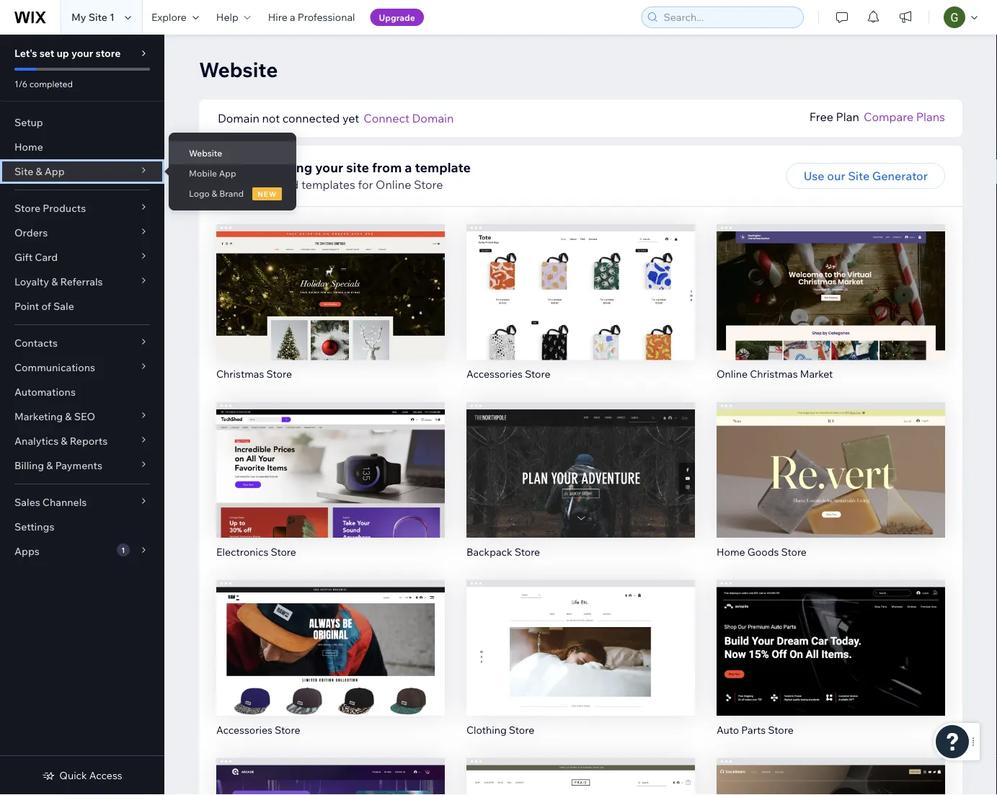Task type: describe. For each thing, give the bounding box(es) containing it.
marketing & seo button
[[0, 405, 164, 429]]

a inside start designing your site from a template recommended templates for online store
[[405, 159, 412, 175]]

website link
[[169, 141, 297, 165]]

start
[[216, 159, 248, 175]]

view button for online christmas market
[[801, 298, 862, 324]]

view button for auto parts store
[[801, 654, 862, 680]]

point of sale
[[14, 300, 74, 313]]

home link
[[0, 135, 164, 159]]

new
[[258, 189, 277, 198]]

gift card button
[[0, 245, 164, 270]]

let's
[[14, 47, 37, 60]]

1 vertical spatial accessories
[[216, 724, 273, 737]]

view for auto parts store
[[818, 660, 845, 674]]

contacts button
[[0, 331, 164, 356]]

professional
[[298, 11, 355, 23]]

of
[[41, 300, 51, 313]]

1 horizontal spatial app
[[219, 168, 236, 179]]

from
[[372, 159, 402, 175]]

automations
[[14, 386, 76, 399]]

home goods store
[[717, 546, 807, 559]]

hire a professional link
[[260, 0, 364, 35]]

view for electronics store
[[317, 482, 344, 496]]

site
[[346, 159, 369, 175]]

loyalty
[[14, 276, 49, 288]]

sales
[[14, 496, 40, 509]]

loyalty & referrals
[[14, 276, 103, 288]]

hire a professional
[[268, 11, 355, 23]]

view button for accessories store
[[300, 654, 362, 680]]

market
[[801, 368, 834, 380]]

view for christmas store
[[317, 304, 344, 318]]

setup link
[[0, 110, 164, 135]]

clothing store
[[467, 724, 535, 737]]

orders
[[14, 227, 48, 239]]

free
[[810, 110, 834, 124]]

seo
[[74, 411, 95, 423]]

setup
[[14, 116, 43, 129]]

store products
[[14, 202, 86, 215]]

recommended
[[216, 177, 299, 192]]

0 vertical spatial accessories
[[467, 368, 523, 380]]

clothing
[[467, 724, 507, 737]]

loyalty & referrals button
[[0, 270, 164, 294]]

site & app button
[[0, 159, 164, 184]]

billing & payments
[[14, 460, 102, 472]]

view button for home goods store
[[801, 476, 862, 502]]

0 vertical spatial website
[[199, 57, 278, 82]]

access
[[89, 770, 122, 782]]

analytics
[[14, 435, 59, 448]]

goods
[[748, 546, 779, 559]]

store
[[96, 47, 121, 60]]

store inside popup button
[[14, 202, 40, 215]]

christmas store
[[216, 368, 292, 380]]

& for site
[[36, 165, 42, 178]]

home for home
[[14, 141, 43, 153]]

site inside button
[[849, 169, 870, 183]]

mobile
[[189, 168, 217, 179]]

for
[[358, 177, 373, 192]]

0 vertical spatial 1
[[110, 11, 115, 23]]

view for accessories store
[[317, 660, 344, 674]]

auto
[[717, 724, 740, 737]]

domain not connected yet connect domain
[[218, 111, 454, 126]]

Search... field
[[660, 7, 799, 27]]

explore
[[151, 11, 187, 23]]

billing & payments button
[[0, 454, 164, 478]]

generator
[[873, 169, 929, 183]]

reports
[[70, 435, 108, 448]]

templates
[[302, 177, 356, 192]]

sale
[[53, 300, 74, 313]]

my site 1
[[71, 11, 115, 23]]

online inside start designing your site from a template recommended templates for online store
[[376, 177, 412, 192]]

start designing your site from a template recommended templates for online store
[[216, 159, 471, 192]]

2 domain from the left
[[412, 111, 454, 126]]

store inside start designing your site from a template recommended templates for online store
[[414, 177, 443, 192]]

quick access
[[59, 770, 122, 782]]

quick access button
[[42, 770, 122, 783]]

view for backpack store
[[568, 482, 595, 496]]

use our site generator
[[804, 169, 929, 183]]

products
[[43, 202, 86, 215]]

sidebar element
[[0, 35, 164, 796]]

1/6 completed
[[14, 78, 73, 89]]

plan
[[837, 110, 860, 124]]

your inside sidebar element
[[71, 47, 93, 60]]

connected
[[283, 111, 340, 126]]

yet
[[343, 111, 359, 126]]

not
[[262, 111, 280, 126]]

designing
[[251, 159, 313, 175]]

help button
[[208, 0, 260, 35]]

& for billing
[[46, 460, 53, 472]]

apps
[[14, 545, 40, 558]]

& for logo
[[212, 188, 217, 199]]

marketing
[[14, 411, 63, 423]]



Task type: vqa. For each thing, say whether or not it's contained in the screenshot.
Site & App
yes



Task type: locate. For each thing, give the bounding box(es) containing it.
backpack store
[[467, 546, 541, 559]]

1 domain from the left
[[218, 111, 260, 126]]

brand
[[219, 188, 244, 199]]

1/6
[[14, 78, 28, 89]]

1 horizontal spatial your
[[315, 159, 344, 175]]

mobile app
[[189, 168, 236, 179]]

let's set up your store
[[14, 47, 121, 60]]

compare
[[864, 110, 914, 124]]

hire
[[268, 11, 288, 23]]

settings link
[[0, 515, 164, 540]]

contacts
[[14, 337, 58, 350]]

logo & brand
[[189, 188, 244, 199]]

a right the from
[[405, 159, 412, 175]]

electronics store
[[216, 546, 296, 559]]

our
[[828, 169, 846, 183]]

1 vertical spatial 1
[[121, 546, 125, 555]]

compare plans button
[[864, 108, 946, 126]]

site right my on the top left
[[88, 11, 107, 23]]

billing
[[14, 460, 44, 472]]

1 vertical spatial website
[[189, 148, 222, 158]]

& right loyalty
[[51, 276, 58, 288]]

1 down settings link
[[121, 546, 125, 555]]

channels
[[42, 496, 87, 509]]

1 vertical spatial online
[[717, 368, 748, 380]]

0 horizontal spatial online
[[376, 177, 412, 192]]

0 horizontal spatial your
[[71, 47, 93, 60]]

& up store products
[[36, 165, 42, 178]]

& left seo
[[65, 411, 72, 423]]

your up templates
[[315, 159, 344, 175]]

1 horizontal spatial accessories store
[[467, 368, 551, 380]]

0 horizontal spatial 1
[[110, 11, 115, 23]]

referrals
[[60, 276, 103, 288]]

site inside dropdown button
[[14, 165, 33, 178]]

website
[[199, 57, 278, 82], [189, 148, 222, 158]]

home left goods
[[717, 546, 746, 559]]

0 horizontal spatial christmas
[[216, 368, 264, 380]]

template
[[415, 159, 471, 175]]

sales channels button
[[0, 491, 164, 515]]

marketing & seo
[[14, 411, 95, 423]]

plans
[[917, 110, 946, 124]]

free plan compare plans
[[810, 110, 946, 124]]

use our site generator button
[[787, 163, 946, 189]]

site & app
[[14, 165, 65, 178]]

upgrade button
[[371, 9, 424, 26]]

website down help button
[[199, 57, 278, 82]]

domain left not
[[218, 111, 260, 126]]

1 inside sidebar element
[[121, 546, 125, 555]]

0 horizontal spatial home
[[14, 141, 43, 153]]

domain right connect
[[412, 111, 454, 126]]

& for analytics
[[61, 435, 67, 448]]

gift card
[[14, 251, 58, 264]]

edit
[[320, 274, 342, 288], [570, 274, 592, 288], [821, 274, 842, 288], [320, 452, 342, 466], [570, 452, 592, 466], [821, 452, 842, 466], [320, 630, 342, 644], [570, 630, 592, 644], [821, 630, 842, 644]]

quick
[[59, 770, 87, 782]]

0 vertical spatial your
[[71, 47, 93, 60]]

orders button
[[0, 221, 164, 245]]

app up 'brand' at the top of the page
[[219, 168, 236, 179]]

connect
[[364, 111, 410, 126]]

website up mobile
[[189, 148, 222, 158]]

app inside dropdown button
[[45, 165, 65, 178]]

1 vertical spatial home
[[717, 546, 746, 559]]

1 vertical spatial your
[[315, 159, 344, 175]]

your
[[71, 47, 93, 60], [315, 159, 344, 175]]

1 horizontal spatial domain
[[412, 111, 454, 126]]

app
[[45, 165, 65, 178], [219, 168, 236, 179]]

view for online christmas market
[[818, 304, 845, 318]]

2 christmas from the left
[[751, 368, 798, 380]]

& for loyalty
[[51, 276, 58, 288]]

backpack
[[467, 546, 513, 559]]

gift
[[14, 251, 33, 264]]

view button for backpack store
[[550, 476, 612, 502]]

1 horizontal spatial home
[[717, 546, 746, 559]]

completed
[[29, 78, 73, 89]]

1 horizontal spatial site
[[88, 11, 107, 23]]

0 vertical spatial a
[[290, 11, 295, 23]]

1 horizontal spatial a
[[405, 159, 412, 175]]

my
[[71, 11, 86, 23]]

auto parts store
[[717, 724, 794, 737]]

2 horizontal spatial site
[[849, 169, 870, 183]]

site up store products
[[14, 165, 33, 178]]

analytics & reports button
[[0, 429, 164, 454]]

1 christmas from the left
[[216, 368, 264, 380]]

domain
[[218, 111, 260, 126], [412, 111, 454, 126]]

view button for christmas store
[[300, 298, 362, 324]]

automations link
[[0, 380, 164, 405]]

1 horizontal spatial 1
[[121, 546, 125, 555]]

0 vertical spatial home
[[14, 141, 43, 153]]

1
[[110, 11, 115, 23], [121, 546, 125, 555]]

0 vertical spatial accessories store
[[467, 368, 551, 380]]

electronics
[[216, 546, 269, 559]]

& right logo
[[212, 188, 217, 199]]

0 horizontal spatial site
[[14, 165, 33, 178]]

analytics & reports
[[14, 435, 108, 448]]

0 vertical spatial online
[[376, 177, 412, 192]]

site right our
[[849, 169, 870, 183]]

your inside start designing your site from a template recommended templates for online store
[[315, 159, 344, 175]]

logo
[[189, 188, 210, 199]]

communications button
[[0, 356, 164, 380]]

0 horizontal spatial a
[[290, 11, 295, 23]]

1 vertical spatial accessories store
[[216, 724, 301, 737]]

& left reports
[[61, 435, 67, 448]]

a inside hire a professional link
[[290, 11, 295, 23]]

0 horizontal spatial domain
[[218, 111, 260, 126]]

home for home goods store
[[717, 546, 746, 559]]

a right hire
[[290, 11, 295, 23]]

point
[[14, 300, 39, 313]]

store products button
[[0, 196, 164, 221]]

app down home link
[[45, 165, 65, 178]]

home inside home link
[[14, 141, 43, 153]]

set
[[39, 47, 54, 60]]

0 horizontal spatial app
[[45, 165, 65, 178]]

& for marketing
[[65, 411, 72, 423]]

1 horizontal spatial online
[[717, 368, 748, 380]]

1 vertical spatial a
[[405, 159, 412, 175]]

home
[[14, 141, 43, 153], [717, 546, 746, 559]]

point of sale link
[[0, 294, 164, 319]]

view button for electronics store
[[300, 476, 362, 502]]

& right billing
[[46, 460, 53, 472]]

edit button
[[300, 268, 361, 294], [551, 268, 611, 294], [801, 268, 862, 294], [300, 446, 361, 472], [551, 446, 611, 472], [801, 446, 862, 472], [300, 624, 361, 650], [551, 624, 611, 650], [801, 624, 862, 650]]

view for home goods store
[[818, 482, 845, 496]]

payments
[[55, 460, 102, 472]]

your right up
[[71, 47, 93, 60]]

connect domain button
[[364, 110, 454, 127]]

1 horizontal spatial christmas
[[751, 368, 798, 380]]

communications
[[14, 361, 95, 374]]

1 horizontal spatial accessories
[[467, 368, 523, 380]]

0 horizontal spatial accessories
[[216, 724, 273, 737]]

0 horizontal spatial accessories store
[[216, 724, 301, 737]]

view for clothing store
[[568, 660, 595, 674]]

up
[[57, 47, 69, 60]]

&
[[36, 165, 42, 178], [212, 188, 217, 199], [51, 276, 58, 288], [65, 411, 72, 423], [61, 435, 67, 448], [46, 460, 53, 472]]

home down setup
[[14, 141, 43, 153]]

online
[[376, 177, 412, 192], [717, 368, 748, 380]]

view button
[[300, 298, 362, 324], [801, 298, 862, 324], [300, 476, 362, 502], [550, 476, 612, 502], [801, 476, 862, 502], [300, 654, 362, 680], [550, 654, 612, 680], [801, 654, 862, 680]]

help
[[216, 11, 239, 23]]

card
[[35, 251, 58, 264]]

view button for clothing store
[[550, 654, 612, 680]]

upgrade
[[379, 12, 415, 23]]

sales channels
[[14, 496, 87, 509]]

use
[[804, 169, 825, 183]]

1 right my on the top left
[[110, 11, 115, 23]]



